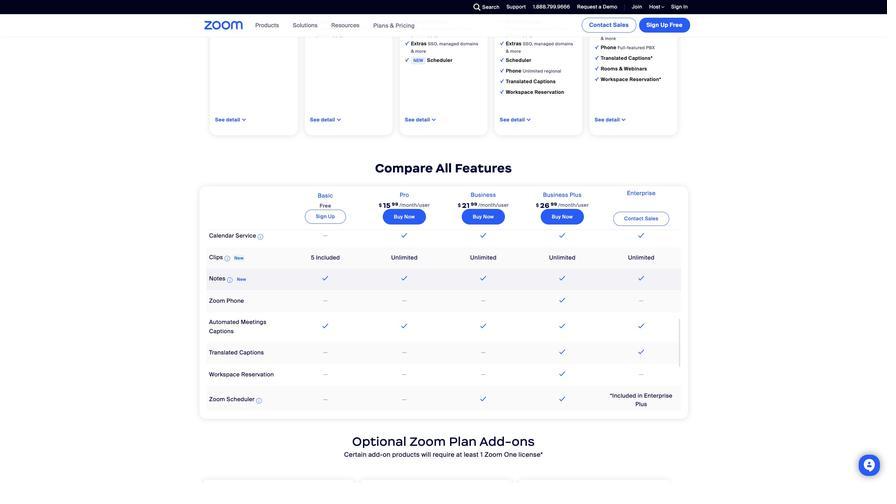 Task type: describe. For each thing, give the bounding box(es) containing it.
0 vertical spatial workspace reservation
[[506, 89, 564, 95]]

1 detail from the left
[[226, 116, 240, 123]]

5 see detail from the left
[[595, 116, 620, 123]]

apps for cloud storage 5gb
[[435, 18, 448, 25]]

5 detail from the left
[[606, 116, 620, 123]]

join
[[632, 4, 642, 10]]

add-
[[480, 434, 512, 449]]

apply) for cloud storage 5gb
[[426, 32, 438, 38]]

/month/user for 15
[[399, 202, 430, 208]]

pro
[[400, 191, 409, 199]]

compare all features
[[375, 160, 512, 176]]

1 horizontal spatial managed
[[534, 41, 554, 47]]

products
[[392, 451, 420, 459]]

cloud down scheduler*
[[601, 17, 615, 23]]

sign up free
[[646, 21, 683, 29]]

1 horizontal spatial extras
[[506, 40, 523, 47]]

host
[[649, 4, 661, 10]]

solutions
[[293, 22, 318, 29]]

automated
[[209, 318, 239, 326]]

1 horizontal spatial domains
[[555, 41, 573, 47]]

solutions button
[[293, 14, 321, 37]]

zoom scheduler application
[[209, 396, 263, 405]]

apps for cloud storage 10gb
[[530, 18, 543, 25]]

at
[[456, 451, 462, 459]]

sso, managed domains & more for scheduler
[[411, 41, 478, 54]]

request
[[577, 4, 597, 10]]

reservation inside application
[[241, 371, 274, 378]]

cloud up 'pricing'
[[411, 8, 426, 14]]

free for include image
[[411, 26, 420, 31]]

optional zoom plan add-ons certain add-on products will require at least 1 zoom one license*
[[344, 434, 543, 459]]

plans
[[373, 22, 389, 29]]

$ for 21
[[458, 202, 461, 208]]

1 cloud storage 5gb from the left
[[316, 8, 362, 14]]

26
[[540, 201, 550, 210]]

more for new
[[415, 48, 426, 54]]

1 for from the left
[[358, 26, 364, 31]]

new scheduler
[[413, 57, 453, 63]]

apps for cloud storage 5gb
[[441, 26, 452, 31]]

21
[[462, 201, 470, 210]]

1 for 1st include icon from the left
[[365, 26, 367, 31]]

up for sign up
[[328, 213, 335, 219]]

zoom logo image
[[204, 21, 243, 30]]

essential for cloud storage 10gb
[[506, 18, 529, 25]]

see detail for cloud storage 5gb
[[405, 116, 430, 123]]

calendar service
[[209, 232, 256, 239]]

see for essential apps free premium apps for 1 year (terms apply)
[[310, 116, 320, 123]]

1 vertical spatial contact sales link
[[613, 212, 669, 226]]

buy now link for 15
[[383, 209, 426, 224]]

up for sign up free
[[661, 21, 668, 29]]

ok image for scheduler*
[[595, 7, 599, 11]]

contact sales inside application
[[624, 215, 658, 222]]

free for 1st include icon from right
[[506, 26, 515, 31]]

see detail button for cloud storage 10gb
[[500, 116, 525, 123]]

rooms
[[601, 65, 618, 72]]

captions*
[[628, 55, 653, 61]]

buy now for 21
[[473, 213, 494, 220]]

phone for phone unlimited regional
[[506, 68, 522, 74]]

enterprise inside *included in enterprise plus
[[644, 392, 672, 400]]

sign up free button
[[639, 18, 690, 33]]

on
[[383, 451, 391, 459]]

*included in enterprise plus
[[610, 392, 672, 408]]

free inside button
[[670, 21, 683, 29]]

webinars
[[624, 65, 647, 72]]

calendar service image
[[258, 233, 263, 241]]

1 for 1st include icon from right
[[555, 26, 557, 31]]

search
[[482, 4, 499, 10]]

2 vertical spatial captions
[[239, 349, 264, 356]]

/month/user for 21
[[478, 202, 509, 208]]

5 see from the left
[[595, 116, 604, 123]]

2 cloud storage 5gb from the left
[[411, 8, 457, 14]]

$ for 15
[[379, 202, 382, 208]]

meetings
[[241, 318, 267, 326]]

scheduler*
[[601, 6, 628, 13]]

translated captions inside application
[[209, 349, 264, 356]]

all
[[436, 160, 452, 176]]

automated meetings captions
[[209, 318, 267, 335]]

buy now link for 26
[[541, 209, 584, 224]]

buy now for 15
[[394, 213, 415, 220]]

more for phone
[[605, 36, 616, 41]]

resources button
[[331, 14, 363, 37]]

now for 15
[[404, 213, 415, 220]]

certain
[[344, 451, 367, 459]]

license*
[[519, 451, 543, 459]]

domains for scheduler
[[460, 41, 478, 47]]

sso, for scheduler
[[428, 41, 438, 47]]

5 see detail button from the left
[[595, 116, 620, 123]]

0 vertical spatial translated
[[601, 55, 627, 61]]

host button
[[649, 4, 664, 10]]

workspace for translated
[[506, 89, 533, 95]]

now for 26
[[562, 213, 573, 220]]

rooms & webinars
[[601, 65, 647, 72]]

calendar service application
[[209, 232, 265, 241]]

clips image
[[224, 254, 230, 263]]

clips
[[209, 253, 223, 261]]

new
[[413, 58, 423, 63]]

captions inside automated meetings captions
[[209, 328, 234, 335]]

search button
[[468, 0, 501, 14]]

included
[[316, 254, 340, 262]]

year for cloud storage 10gb
[[558, 26, 567, 31]]

1 for include image
[[460, 26, 462, 31]]

translated captions*
[[601, 55, 653, 61]]

& for 'see detail' button associated with cloud storage 5gb
[[411, 48, 414, 54]]

require
[[433, 451, 455, 459]]

plan
[[449, 434, 477, 449]]

$21.99 per month per user element
[[458, 198, 509, 213]]

domains for full-
[[650, 28, 668, 34]]

$26.99 per month per user element
[[536, 198, 589, 213]]

99 for 15
[[392, 201, 398, 207]]

$15.99 per month per user element
[[379, 198, 430, 213]]

workspace for rooms
[[601, 76, 628, 82]]

sso, managed domains & more for full-
[[601, 28, 668, 41]]

5
[[311, 254, 315, 262]]

one
[[504, 451, 517, 459]]

service
[[236, 232, 256, 239]]

1 year from the left
[[368, 26, 377, 31]]

1 horizontal spatial reservation
[[535, 89, 564, 95]]

ok image left full- on the top of the page
[[595, 45, 599, 49]]

products button
[[255, 14, 282, 37]]

for for cloud storage 10gb
[[548, 26, 554, 31]]

1 include image from the left
[[310, 19, 314, 23]]

& right rooms
[[619, 65, 623, 72]]

1 vertical spatial translated
[[506, 78, 532, 85]]

scheduler for zoom scheduler
[[227, 396, 255, 403]]

compare
[[375, 160, 433, 176]]

notes image
[[227, 276, 233, 284]]

(terms for cloud storage 5gb
[[411, 32, 424, 38]]

products
[[255, 22, 279, 29]]

full-
[[618, 45, 627, 51]]

1 essential from the left
[[316, 18, 339, 25]]

workspace reservation*
[[601, 76, 661, 82]]

sales inside application
[[645, 215, 658, 222]]

managed for scheduler
[[439, 41, 459, 47]]

10gb
[[543, 8, 554, 14]]

1 (terms from the left
[[316, 32, 329, 38]]

contact sales inside meetings navigation
[[589, 21, 629, 29]]

managed for full-
[[629, 28, 649, 34]]

demo
[[603, 4, 617, 10]]

zoom scheduler
[[209, 396, 255, 403]]

see detail button for essential apps free premium apps for 1 year (terms apply)
[[310, 116, 335, 123]]

notes
[[209, 275, 226, 282]]

buy for 26
[[552, 213, 561, 220]]

essential apps free premium apps for 1 year (terms apply) for cloud storage 10gb
[[506, 18, 567, 38]]

1 5gb from the left
[[353, 8, 362, 14]]

a
[[599, 4, 602, 10]]

pbx
[[646, 45, 655, 51]]

support
[[507, 4, 526, 10]]

0 horizontal spatial plus
[[570, 191, 582, 199]]

unlimited inside cloud storage unlimited
[[638, 18, 658, 23]]

see detail for cloud storage 10gb
[[500, 116, 525, 123]]

application containing 15
[[206, 186, 681, 414]]

now for 21
[[483, 213, 494, 220]]

ons
[[512, 434, 535, 449]]

request a demo
[[577, 4, 617, 10]]

1 horizontal spatial sso,
[[523, 41, 533, 47]]

2 horizontal spatial scheduler
[[506, 57, 531, 63]]

1 apply) from the left
[[331, 32, 343, 38]]

15
[[383, 201, 391, 210]]

sign up link
[[305, 210, 346, 224]]

for for cloud storage 5gb
[[453, 26, 459, 31]]

see detail for essential apps free premium apps for 1 year (terms apply)
[[310, 116, 335, 123]]



Task type: vqa. For each thing, say whether or not it's contained in the screenshot.
bottommost the more
no



Task type: locate. For each thing, give the bounding box(es) containing it.
see detail button
[[215, 116, 240, 123], [310, 116, 335, 123], [405, 116, 430, 123], [500, 116, 525, 123], [595, 116, 620, 123]]

scheduler left zoom scheduler image
[[227, 396, 255, 403]]

see detail button for cloud storage 5gb
[[405, 116, 430, 123]]

0 horizontal spatial domains
[[460, 41, 478, 47]]

pricing
[[396, 22, 415, 29]]

apps for cloud storage 10gb
[[536, 26, 547, 31]]

2 horizontal spatial apps
[[530, 18, 543, 25]]

3 /month/user from the left
[[558, 202, 589, 208]]

1 horizontal spatial 99
[[471, 201, 477, 207]]

1 horizontal spatial year
[[463, 26, 472, 31]]

extras up full- on the top of the page
[[601, 28, 618, 34]]

4 detail from the left
[[511, 116, 525, 123]]

2 apps from the left
[[435, 18, 448, 25]]

notes application
[[209, 275, 248, 284]]

managed up new scheduler in the top of the page
[[439, 41, 459, 47]]

will
[[421, 451, 431, 459]]

sso, managed domains & more
[[601, 28, 668, 41], [411, 41, 478, 54], [506, 41, 573, 54]]

contact inside application
[[624, 215, 644, 222]]

2 see detail button from the left
[[310, 116, 335, 123]]

sign for sign up
[[316, 213, 327, 219]]

basic
[[318, 192, 333, 199]]

1 business from the left
[[471, 191, 496, 199]]

translated captions
[[506, 78, 556, 85], [209, 349, 264, 356]]

2 (terms from the left
[[411, 32, 424, 38]]

(terms down solutions
[[316, 32, 329, 38]]

more up phone full-featured pbx
[[605, 36, 616, 41]]

3 see from the left
[[405, 116, 415, 123]]

1 inside the optional zoom plan add-ons certain add-on products will require at least 1 zoom one license*
[[480, 451, 483, 459]]

1 horizontal spatial sign
[[646, 21, 659, 29]]

& up new
[[411, 48, 414, 54]]

1 see detail button from the left
[[215, 116, 240, 123]]

not included image
[[638, 297, 645, 305], [322, 348, 329, 357], [401, 348, 408, 357], [480, 348, 487, 357], [401, 370, 408, 379], [480, 370, 487, 379], [401, 396, 408, 404]]

1 see detail from the left
[[215, 116, 240, 123]]

cloud storage 5gb
[[316, 8, 362, 14], [411, 8, 457, 14]]

0 horizontal spatial (terms
[[316, 32, 329, 38]]

premium for cloud storage 5gb
[[422, 26, 440, 31]]

calendar
[[209, 232, 234, 239]]

3 (terms from the left
[[506, 32, 519, 38]]

phone full-featured pbx
[[601, 44, 655, 51]]

contact sales link
[[582, 18, 636, 33], [613, 212, 669, 226]]

see
[[215, 116, 225, 123], [310, 116, 320, 123], [405, 116, 415, 123], [500, 116, 510, 123], [595, 116, 604, 123]]

1 horizontal spatial translated
[[506, 78, 532, 85]]

not included image
[[322, 232, 329, 240], [322, 297, 329, 305], [401, 297, 408, 305], [480, 297, 487, 305], [322, 370, 329, 379], [638, 370, 645, 379], [322, 396, 329, 404]]

0 horizontal spatial managed
[[439, 41, 459, 47]]

buy now link for 21
[[462, 209, 505, 224]]

$ left 15 at the top
[[379, 202, 382, 208]]

up inside button
[[661, 21, 668, 29]]

resources
[[331, 22, 360, 29]]

sso, managed domains & more up featured
[[601, 28, 668, 41]]

translated down automated meetings captions
[[209, 349, 238, 356]]

join link
[[627, 0, 644, 14], [632, 4, 642, 10]]

2 buy now link from the left
[[462, 209, 505, 224]]

sign for sign in
[[671, 4, 682, 10]]

sign in
[[671, 4, 688, 10]]

detail for cloud storage 5gb
[[416, 116, 430, 123]]

0 horizontal spatial apps
[[347, 26, 357, 31]]

business plus
[[543, 191, 582, 199]]

unlimited
[[638, 18, 658, 23], [523, 68, 543, 74], [391, 254, 418, 262], [470, 254, 497, 262], [549, 254, 576, 262], [628, 254, 655, 262]]

99 right 26
[[551, 201, 557, 207]]

1 vertical spatial workspace
[[506, 89, 533, 95]]

sign down basic free
[[316, 213, 327, 219]]

apply)
[[331, 32, 343, 38], [426, 32, 438, 38], [520, 32, 533, 38]]

0 horizontal spatial buy now link
[[383, 209, 426, 224]]

2 see from the left
[[310, 116, 320, 123]]

/month/user inside "$ 15 99 /month/user"
[[399, 202, 430, 208]]

now down $ 26 99 /month/user
[[562, 213, 573, 220]]

detail for essential apps free premium apps for 1 year (terms apply)
[[321, 116, 335, 123]]

3 year from the left
[[558, 26, 567, 31]]

0 horizontal spatial extras
[[411, 40, 428, 47]]

year for cloud storage 5gb
[[463, 26, 472, 31]]

buy now down $15.99 per month per user element
[[394, 213, 415, 220]]

more up phone unlimited regional
[[510, 48, 521, 54]]

0 horizontal spatial cloud storage 5gb
[[316, 8, 362, 14]]

3 apply) from the left
[[520, 32, 533, 38]]

1 horizontal spatial translated captions
[[506, 78, 556, 85]]

workspace reservation up zoom scheduler application at the bottom left
[[209, 371, 274, 378]]

0 horizontal spatial scheduler
[[227, 396, 255, 403]]

3 99 from the left
[[551, 201, 557, 207]]

(terms down 'pricing'
[[411, 32, 424, 38]]

0 vertical spatial plus
[[570, 191, 582, 199]]

apps up new scheduler in the top of the page
[[441, 26, 452, 31]]

1 horizontal spatial buy now
[[473, 213, 494, 220]]

business for business plus
[[543, 191, 568, 199]]

1 vertical spatial workspace reservation
[[209, 371, 274, 378]]

2 vertical spatial sign
[[316, 213, 327, 219]]

sign inside application
[[316, 213, 327, 219]]

contact sales link inside meetings navigation
[[582, 18, 636, 33]]

2 horizontal spatial apply)
[[520, 32, 533, 38]]

scheduler inside application
[[227, 396, 255, 403]]

more up new
[[415, 48, 426, 54]]

3 essential from the left
[[506, 18, 529, 25]]

2 essential apps free premium apps for 1 year (terms apply) from the left
[[411, 18, 472, 38]]

0 vertical spatial enterprise
[[627, 190, 656, 197]]

apps left plans
[[340, 18, 353, 25]]

1 horizontal spatial include image
[[500, 19, 504, 23]]

sales inside meetings navigation
[[613, 21, 629, 29]]

banner containing contact sales
[[196, 14, 691, 37]]

extras for new
[[411, 40, 428, 47]]

1 horizontal spatial essential
[[411, 18, 434, 25]]

1.888.799.9666 button
[[528, 0, 572, 14], [533, 4, 570, 10]]

/month/user inside $ 21 99 /month/user
[[478, 202, 509, 208]]

contact inside meetings navigation
[[589, 21, 612, 29]]

2 $ from the left
[[458, 202, 461, 208]]

sso, managed domains & more up new scheduler in the top of the page
[[411, 41, 478, 54]]

free left resources
[[316, 26, 326, 31]]

2 year from the left
[[463, 26, 472, 31]]

3 now from the left
[[562, 213, 573, 220]]

essential
[[316, 18, 339, 25], [411, 18, 434, 25], [506, 18, 529, 25]]

year right resources dropdown button
[[368, 26, 377, 31]]

99 for 21
[[471, 201, 477, 207]]

sign down host
[[646, 21, 659, 29]]

(terms for cloud storage 10gb
[[506, 32, 519, 38]]

workspace inside application
[[209, 371, 240, 378]]

clips application
[[209, 253, 245, 263]]

apply) up new scheduler in the top of the page
[[426, 32, 438, 38]]

0 horizontal spatial essential
[[316, 18, 339, 25]]

99 inside $ 21 99 /month/user
[[471, 201, 477, 207]]

featured
[[627, 45, 645, 51]]

3 detail from the left
[[416, 116, 430, 123]]

0 horizontal spatial captions
[[209, 328, 234, 335]]

captions down automated meetings captions
[[239, 349, 264, 356]]

features
[[455, 160, 512, 176]]

0 vertical spatial contact sales link
[[582, 18, 636, 33]]

buy down $ 26 99 /month/user
[[552, 213, 561, 220]]

0 vertical spatial captions
[[534, 78, 556, 85]]

2 now from the left
[[483, 213, 494, 220]]

premium
[[327, 26, 345, 31], [422, 26, 440, 31], [517, 26, 535, 31]]

translated inside application
[[209, 349, 238, 356]]

premium right 'pricing'
[[422, 26, 440, 31]]

1 horizontal spatial workspace
[[506, 89, 533, 95]]

plus inside *included in enterprise plus
[[635, 401, 647, 408]]

buy
[[394, 213, 403, 220], [473, 213, 482, 220], [552, 213, 561, 220]]

sign inside button
[[646, 21, 659, 29]]

include image down the search button
[[500, 19, 504, 23]]

2 apply) from the left
[[426, 32, 438, 38]]

1 vertical spatial up
[[328, 213, 335, 219]]

99
[[392, 201, 398, 207], [471, 201, 477, 207], [551, 201, 557, 207]]

now down $21.99 per month per user element
[[483, 213, 494, 220]]

contact sales
[[589, 21, 629, 29], [624, 215, 658, 222]]

2 horizontal spatial extras
[[601, 28, 618, 34]]

reservation down regional
[[535, 89, 564, 95]]

zoom
[[209, 297, 225, 305], [209, 396, 225, 403], [410, 434, 446, 449], [485, 451, 502, 459]]

99 right 15 at the top
[[392, 201, 398, 207]]

1 horizontal spatial sales
[[645, 215, 658, 222]]

2 detail from the left
[[321, 116, 335, 123]]

cloud storage 10gb
[[506, 8, 554, 14]]

$ 26 99 /month/user
[[536, 201, 589, 210]]

0 horizontal spatial 5gb
[[353, 8, 362, 14]]

extras up phone unlimited regional
[[506, 40, 523, 47]]

0 horizontal spatial translated captions
[[209, 349, 264, 356]]

buy now
[[394, 213, 415, 220], [473, 213, 494, 220], [552, 213, 573, 220]]

$ left 26
[[536, 202, 539, 208]]

plans & pricing
[[373, 22, 415, 29]]

5gb left the search button
[[448, 8, 457, 14]]

premium for cloud storage 10gb
[[517, 26, 535, 31]]

cloud storage 5gb up 'pricing'
[[411, 8, 457, 14]]

up down host "dropdown button"
[[661, 21, 668, 29]]

sign up
[[316, 213, 335, 219]]

now down $15.99 per month per user element
[[404, 213, 415, 220]]

2 business from the left
[[543, 191, 568, 199]]

2 horizontal spatial (terms
[[506, 32, 519, 38]]

99 inside $ 26 99 /month/user
[[551, 201, 557, 207]]

1 horizontal spatial premium
[[422, 26, 440, 31]]

1 vertical spatial enterprise
[[644, 392, 672, 400]]

plus up $ 26 99 /month/user
[[570, 191, 582, 199]]

0 vertical spatial contact
[[589, 21, 612, 29]]

4 see detail button from the left
[[500, 116, 525, 123]]

2 apps from the left
[[441, 26, 452, 31]]

& for fifth 'see detail' button from the left
[[601, 36, 604, 41]]

99 for 26
[[551, 201, 557, 207]]

captions down regional
[[534, 78, 556, 85]]

reservation
[[535, 89, 564, 95], [241, 371, 274, 378]]

apply) down cloud storage 10gb
[[520, 32, 533, 38]]

least
[[464, 451, 479, 459]]

year down 1.888.799.9666
[[558, 26, 567, 31]]

scheduler for new scheduler
[[427, 57, 453, 63]]

scheduler right new
[[427, 57, 453, 63]]

business up $ 21 99 /month/user at top
[[471, 191, 496, 199]]

5 included
[[311, 254, 340, 262]]

2 horizontal spatial 99
[[551, 201, 557, 207]]

2 vertical spatial translated
[[209, 349, 238, 356]]

2 include image from the left
[[500, 19, 504, 23]]

add-
[[368, 451, 383, 459]]

managed down cloud storage unlimited
[[629, 28, 649, 34]]

managed up regional
[[534, 41, 554, 47]]

translated up rooms
[[601, 55, 627, 61]]

0 horizontal spatial sign
[[316, 213, 327, 219]]

1 /month/user from the left
[[399, 202, 430, 208]]

3 see detail from the left
[[405, 116, 430, 123]]

apply) down resources
[[331, 32, 343, 38]]

1 horizontal spatial buy
[[473, 213, 482, 220]]

1 horizontal spatial /month/user
[[478, 202, 509, 208]]

buy now down $ 26 99 /month/user
[[552, 213, 573, 220]]

extras up new
[[411, 40, 428, 47]]

1 buy now link from the left
[[383, 209, 426, 224]]

0 horizontal spatial apps
[[340, 18, 353, 25]]

$ 15 99 /month/user
[[379, 201, 430, 210]]

1 $ from the left
[[379, 202, 382, 208]]

& right plans
[[390, 22, 394, 29]]

regional
[[544, 68, 561, 74]]

2 horizontal spatial buy now
[[552, 213, 573, 220]]

free up new
[[411, 26, 420, 31]]

now
[[404, 213, 415, 220], [483, 213, 494, 220], [562, 213, 573, 220]]

3 premium from the left
[[517, 26, 535, 31]]

99 right 21 in the right top of the page
[[471, 201, 477, 207]]

apps down 10gb
[[536, 26, 547, 31]]

0 horizontal spatial premium
[[327, 26, 345, 31]]

ok image left a
[[595, 7, 599, 11]]

workspace reservation down phone unlimited regional
[[506, 89, 564, 95]]

0 horizontal spatial sso,
[[428, 41, 438, 47]]

zoom phone
[[209, 297, 244, 305]]

free for 1st include icon from the left
[[316, 26, 326, 31]]

reservation up zoom scheduler image
[[241, 371, 274, 378]]

& up phone full-featured pbx
[[601, 36, 604, 41]]

/month/user down business plus
[[558, 202, 589, 208]]

meetings navigation
[[580, 14, 691, 34]]

workspace down rooms
[[601, 76, 628, 82]]

include image
[[310, 19, 314, 23], [500, 19, 504, 23]]

3 buy now from the left
[[552, 213, 573, 220]]

sso, up new scheduler in the top of the page
[[428, 41, 438, 47]]

/month/user down pro
[[399, 202, 430, 208]]

product information navigation
[[250, 14, 420, 37]]

1 premium from the left
[[327, 26, 345, 31]]

1 horizontal spatial apps
[[435, 18, 448, 25]]

sign for sign up free
[[646, 21, 659, 29]]

plus down in
[[635, 401, 647, 408]]

storage
[[332, 8, 352, 14], [427, 8, 446, 14], [522, 8, 541, 14], [617, 17, 636, 23]]

1 now from the left
[[404, 213, 415, 220]]

workspace reservation inside application
[[209, 371, 274, 378]]

1 vertical spatial sign
[[646, 21, 659, 29]]

2 99 from the left
[[471, 201, 477, 207]]

banner
[[196, 14, 691, 37]]

phone
[[601, 44, 616, 51], [506, 68, 522, 74], [227, 297, 244, 305]]

premium right solutions 'dropdown button' at the top of the page
[[327, 26, 345, 31]]

2 horizontal spatial essential apps free premium apps for 1 year (terms apply)
[[506, 18, 567, 38]]

0 horizontal spatial /month/user
[[399, 202, 430, 208]]

3 buy from the left
[[552, 213, 561, 220]]

scheduler up phone unlimited regional
[[506, 57, 531, 63]]

1 buy now from the left
[[394, 213, 415, 220]]

$ inside $ 21 99 /month/user
[[458, 202, 461, 208]]

translated captions down phone unlimited regional
[[506, 78, 556, 85]]

0 horizontal spatial 99
[[392, 201, 398, 207]]

phone inside application
[[227, 297, 244, 305]]

1 buy from the left
[[394, 213, 403, 220]]

/month/user inside $ 26 99 /month/user
[[558, 202, 589, 208]]

sales
[[613, 21, 629, 29], [645, 215, 658, 222]]

ok image
[[595, 7, 599, 11], [405, 41, 409, 45], [595, 45, 599, 49]]

buy down $21.99 per month per user element
[[473, 213, 482, 220]]

0 horizontal spatial workspace
[[209, 371, 240, 378]]

translated
[[601, 55, 627, 61], [506, 78, 532, 85], [209, 349, 238, 356]]

2 buy now from the left
[[473, 213, 494, 220]]

workspace down phone unlimited regional
[[506, 89, 533, 95]]

sso, for full-
[[618, 28, 628, 34]]

0 horizontal spatial buy now
[[394, 213, 415, 220]]

free down basic in the left top of the page
[[320, 202, 331, 209]]

up down basic free
[[328, 213, 335, 219]]

2 horizontal spatial buy
[[552, 213, 561, 220]]

5gb up resources dropdown button
[[353, 8, 362, 14]]

unlimited inside phone unlimited regional
[[523, 68, 543, 74]]

buy down $15.99 per month per user element
[[394, 213, 403, 220]]

2 horizontal spatial captions
[[534, 78, 556, 85]]

/month/user right 21 in the right top of the page
[[478, 202, 509, 208]]

1 apps from the left
[[347, 26, 357, 31]]

0 horizontal spatial more
[[415, 48, 426, 54]]

0 horizontal spatial contact
[[589, 21, 612, 29]]

$ 21 99 /month/user
[[458, 201, 509, 210]]

include image left resources
[[310, 19, 314, 23]]

see for cloud storage 10gb
[[500, 116, 510, 123]]

essential apps free premium apps for 1 year (terms apply)
[[316, 18, 377, 38], [411, 18, 472, 38], [506, 18, 567, 38]]

2 buy from the left
[[473, 213, 482, 220]]

$ inside $ 26 99 /month/user
[[536, 202, 539, 208]]

managed
[[629, 28, 649, 34], [439, 41, 459, 47], [534, 41, 554, 47]]

free inside basic free
[[320, 202, 331, 209]]

1 essential apps free premium apps for 1 year (terms apply) from the left
[[316, 18, 377, 38]]

2 essential from the left
[[411, 18, 434, 25]]

essential apps free premium apps for 1 year (terms apply) for cloud storage 5gb
[[411, 18, 472, 38]]

0 horizontal spatial phone
[[227, 297, 244, 305]]

ok image down 'pricing'
[[405, 41, 409, 45]]

for
[[358, 26, 364, 31], [453, 26, 459, 31], [548, 26, 554, 31]]

0 horizontal spatial workspace reservation
[[209, 371, 274, 378]]

2 horizontal spatial sso, managed domains & more
[[601, 28, 668, 41]]

3 apps from the left
[[536, 26, 547, 31]]

1 horizontal spatial (terms
[[411, 32, 424, 38]]

1 horizontal spatial scheduler
[[427, 57, 453, 63]]

include image
[[405, 19, 409, 23]]

4 see detail from the left
[[500, 116, 525, 123]]

sign left in
[[671, 4, 682, 10]]

1 horizontal spatial cloud storage 5gb
[[411, 8, 457, 14]]

1 horizontal spatial plus
[[635, 401, 647, 408]]

2 horizontal spatial domains
[[650, 28, 668, 34]]

in
[[638, 392, 643, 400]]

0 vertical spatial workspace
[[601, 76, 628, 82]]

premium down cloud storage 10gb
[[517, 26, 535, 31]]

& for 'see detail' button related to cloud storage 10gb
[[506, 48, 509, 54]]

3 essential apps free premium apps for 1 year (terms apply) from the left
[[506, 18, 567, 38]]

year down the search button
[[463, 26, 472, 31]]

1 vertical spatial plus
[[635, 401, 647, 408]]

3 see detail button from the left
[[405, 116, 430, 123]]

1 horizontal spatial now
[[483, 213, 494, 220]]

apps right include image
[[435, 18, 448, 25]]

*included
[[610, 392, 636, 400]]

ok image for extras
[[405, 41, 409, 45]]

apps down cloud storage 10gb
[[530, 18, 543, 25]]

2 horizontal spatial apps
[[536, 26, 547, 31]]

0 vertical spatial up
[[661, 21, 668, 29]]

included image
[[400, 274, 409, 283], [479, 274, 488, 283], [637, 274, 646, 283], [321, 322, 330, 331], [479, 322, 488, 331], [558, 322, 567, 331], [558, 348, 567, 356], [558, 370, 567, 378], [479, 395, 488, 403], [558, 395, 567, 403]]

1 horizontal spatial workspace reservation
[[506, 89, 564, 95]]

2 horizontal spatial phone
[[601, 44, 616, 51]]

1 apps from the left
[[340, 18, 353, 25]]

$ inside "$ 15 99 /month/user"
[[379, 202, 382, 208]]

0 vertical spatial translated captions
[[506, 78, 556, 85]]

2 premium from the left
[[422, 26, 440, 31]]

(terms down support
[[506, 32, 519, 38]]

application
[[206, 186, 681, 414]]

translated captions down automated meetings captions
[[209, 349, 264, 356]]

see for cloud storage 5gb
[[405, 116, 415, 123]]

/month/user for 26
[[558, 202, 589, 208]]

1 horizontal spatial business
[[543, 191, 568, 199]]

99 inside "$ 15 99 /month/user"
[[392, 201, 398, 207]]

translated down phone unlimited regional
[[506, 78, 532, 85]]

cloud storage unlimited
[[601, 17, 658, 23]]

buy for 21
[[473, 213, 482, 220]]

0 horizontal spatial year
[[368, 26, 377, 31]]

sso, down cloud storage unlimited
[[618, 28, 628, 34]]

1 vertical spatial translated captions
[[209, 349, 264, 356]]

business for business
[[471, 191, 496, 199]]

& up phone unlimited regional
[[506, 48, 509, 54]]

essential for cloud storage 5gb
[[411, 18, 434, 25]]

0 horizontal spatial reservation
[[241, 371, 274, 378]]

free down support
[[506, 26, 515, 31]]

detail for cloud storage 10gb
[[511, 116, 525, 123]]

0 vertical spatial phone
[[601, 44, 616, 51]]

2 horizontal spatial for
[[548, 26, 554, 31]]

ok image
[[310, 9, 314, 13], [405, 9, 409, 13], [500, 9, 504, 13], [595, 18, 599, 22], [595, 29, 599, 33], [500, 41, 504, 45], [595, 56, 599, 60], [405, 58, 409, 62], [500, 58, 504, 62], [595, 67, 599, 70], [500, 69, 504, 73], [595, 77, 599, 81], [500, 79, 504, 83], [500, 90, 504, 94]]

sso, up phone unlimited regional
[[523, 41, 533, 47]]

1 vertical spatial contact sales
[[624, 215, 658, 222]]

5gb
[[353, 8, 362, 14], [448, 8, 457, 14]]

reservation*
[[630, 76, 661, 82]]

0 horizontal spatial translated
[[209, 349, 238, 356]]

captions down automated
[[209, 328, 234, 335]]

1 horizontal spatial apply)
[[426, 32, 438, 38]]

1 horizontal spatial more
[[510, 48, 521, 54]]

1 see from the left
[[215, 116, 225, 123]]

1 horizontal spatial captions
[[239, 349, 264, 356]]

2 5gb from the left
[[448, 8, 457, 14]]

buy now for 26
[[552, 213, 573, 220]]

cloud up product information navigation
[[316, 8, 331, 14]]

2 for from the left
[[453, 26, 459, 31]]

free down sign in
[[670, 21, 683, 29]]

2 see detail from the left
[[310, 116, 335, 123]]

2 horizontal spatial sso,
[[618, 28, 628, 34]]

sso, managed domains & more up phone unlimited regional
[[506, 41, 573, 54]]

1 horizontal spatial sso, managed domains & more
[[506, 41, 573, 54]]

detail
[[226, 116, 240, 123], [321, 116, 335, 123], [416, 116, 430, 123], [511, 116, 525, 123], [606, 116, 620, 123]]

2 horizontal spatial sign
[[671, 4, 682, 10]]

2 horizontal spatial year
[[558, 26, 567, 31]]

cloud storage 5gb up product information navigation
[[316, 8, 362, 14]]

1 99 from the left
[[392, 201, 398, 207]]

$ left 21 in the right top of the page
[[458, 202, 461, 208]]

0 horizontal spatial up
[[328, 213, 335, 219]]

zoom scheduler image
[[256, 397, 262, 405]]

apps left plans
[[347, 26, 357, 31]]

cloud right search
[[506, 8, 520, 14]]

basic free
[[318, 192, 333, 209]]

3 apps from the left
[[530, 18, 543, 25]]

included image
[[400, 231, 409, 240], [479, 231, 488, 240], [558, 231, 567, 240], [637, 231, 646, 240], [321, 274, 330, 283], [558, 274, 567, 283], [558, 296, 567, 305], [400, 322, 409, 331], [637, 322, 646, 331], [637, 348, 646, 356]]

3 $ from the left
[[536, 202, 539, 208]]

buy for 15
[[394, 213, 403, 220]]

in
[[683, 4, 688, 10]]

phone unlimited regional
[[506, 68, 561, 74]]

workspace up zoom scheduler
[[209, 371, 240, 378]]

extras for phone
[[601, 28, 618, 34]]

2 horizontal spatial managed
[[629, 28, 649, 34]]

business up $ 26 99 /month/user
[[543, 191, 568, 199]]

extras
[[601, 28, 618, 34], [411, 40, 428, 47], [506, 40, 523, 47]]

& inside product information navigation
[[390, 22, 394, 29]]

4 see from the left
[[500, 116, 510, 123]]

scheduler
[[427, 57, 453, 63], [506, 57, 531, 63], [227, 396, 255, 403]]

optional
[[352, 434, 407, 449]]

3 for from the left
[[548, 26, 554, 31]]

2 horizontal spatial /month/user
[[558, 202, 589, 208]]

sso,
[[618, 28, 628, 34], [428, 41, 438, 47], [523, 41, 533, 47]]

phone for phone full-featured pbx
[[601, 44, 616, 51]]

cloud
[[316, 8, 331, 14], [411, 8, 426, 14], [506, 8, 520, 14], [601, 17, 615, 23]]

3 buy now link from the left
[[541, 209, 584, 224]]

apply) for cloud storage 10gb
[[520, 32, 533, 38]]

buy now down $21.99 per month per user element
[[473, 213, 494, 220]]

$
[[379, 202, 382, 208], [458, 202, 461, 208], [536, 202, 539, 208]]

0 horizontal spatial include image
[[310, 19, 314, 23]]

domains
[[650, 28, 668, 34], [460, 41, 478, 47], [555, 41, 573, 47]]

1 horizontal spatial $
[[458, 202, 461, 208]]

1.888.799.9666
[[533, 4, 570, 10]]

2 /month/user from the left
[[478, 202, 509, 208]]

up inside application
[[328, 213, 335, 219]]

1 vertical spatial sales
[[645, 215, 658, 222]]

$ for 26
[[536, 202, 539, 208]]

(terms
[[316, 32, 329, 38], [411, 32, 424, 38], [506, 32, 519, 38]]



